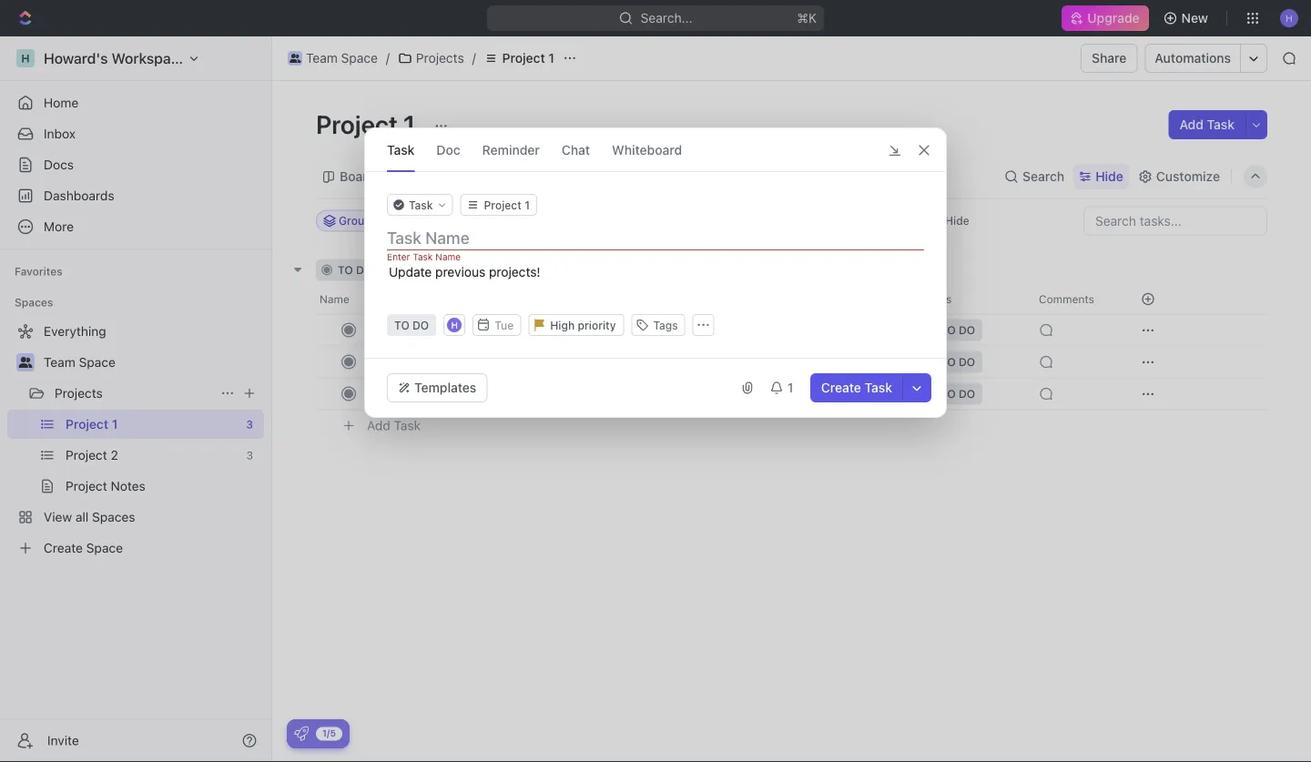 Task type: vqa. For each thing, say whether or not it's contained in the screenshot.
3
yes



Task type: locate. For each thing, give the bounding box(es) containing it.
dashboards
[[44, 188, 114, 203]]

high priority button
[[529, 314, 624, 336]]

2 vertical spatial add task
[[367, 418, 421, 433]]

whiteboard button
[[612, 128, 682, 171]]

user group image inside team space 'link'
[[289, 54, 301, 63]]

‎task
[[367, 322, 395, 337], [367, 354, 395, 369]]

1 vertical spatial user group image
[[19, 357, 32, 368]]

add down task 3
[[367, 418, 391, 433]]

board link
[[336, 164, 375, 189]]

2 horizontal spatial add
[[1180, 117, 1204, 132]]

task
[[1207, 117, 1235, 132], [387, 142, 415, 157], [409, 199, 433, 211], [475, 264, 499, 276], [865, 380, 893, 395], [367, 386, 395, 401], [394, 418, 421, 433]]

0 horizontal spatial user group image
[[19, 357, 32, 368]]

0 vertical spatial team
[[306, 51, 338, 66]]

add right update
[[451, 264, 472, 276]]

1 vertical spatial project 1
[[316, 109, 421, 139]]

0 vertical spatial project 1
[[502, 51, 555, 66]]

2 vertical spatial add task button
[[359, 415, 428, 437]]

inbox
[[44, 126, 76, 141]]

create task
[[821, 380, 893, 395]]

add task button down task 3
[[359, 415, 428, 437]]

1 horizontal spatial to do
[[394, 319, 429, 332]]

to do up 2 at the top of the page
[[394, 319, 429, 332]]

add task for add task button to the bottom
[[367, 418, 421, 433]]

calendar
[[465, 169, 519, 184]]

1 horizontal spatial add task
[[451, 264, 499, 276]]

0 horizontal spatial to do
[[338, 264, 373, 276]]

0 vertical spatial to do
[[338, 264, 373, 276]]

0 horizontal spatial project
[[316, 109, 398, 139]]

task down "list" link
[[409, 199, 433, 211]]

0 vertical spatial to
[[338, 264, 353, 276]]

0 horizontal spatial team space
[[44, 355, 116, 370]]

do
[[356, 264, 373, 276], [413, 319, 429, 332]]

search button
[[999, 164, 1070, 189]]

0 horizontal spatial do
[[356, 264, 373, 276]]

team space inside sidebar navigation
[[44, 355, 116, 370]]

1 vertical spatial add
[[451, 264, 472, 276]]

favorites button
[[7, 261, 70, 282]]

1 vertical spatial team
[[44, 355, 75, 370]]

‎task 1 link
[[363, 317, 631, 343]]

table link
[[616, 164, 652, 189]]

1 vertical spatial space
[[79, 355, 116, 370]]

‎task left 2 at the top of the page
[[367, 354, 395, 369]]

share button
[[1081, 44, 1138, 73]]

project inside 'link'
[[502, 51, 545, 66]]

reminder
[[482, 142, 540, 157]]

add task button up "h"
[[429, 259, 506, 281]]

to up 2 at the top of the page
[[394, 319, 410, 332]]

/
[[386, 51, 390, 66], [472, 51, 476, 66]]

to left update
[[338, 264, 353, 276]]

add task
[[1180, 117, 1235, 132], [451, 264, 499, 276], [367, 418, 421, 433]]

projects
[[416, 51, 464, 66], [55, 386, 103, 401]]

task button
[[387, 194, 453, 216]]

1 ‎task from the top
[[367, 322, 395, 337]]

hide inside dropdown button
[[1096, 169, 1124, 184]]

1 horizontal spatial space
[[341, 51, 378, 66]]

0 vertical spatial ‎task
[[367, 322, 395, 337]]

dialog
[[364, 128, 947, 418]]

0 vertical spatial add
[[1180, 117, 1204, 132]]

0 vertical spatial space
[[341, 51, 378, 66]]

to do button
[[387, 314, 436, 336]]

projects!
[[489, 265, 541, 280]]

add for the topmost add task button
[[1180, 117, 1204, 132]]

0 horizontal spatial team space link
[[44, 348, 261, 377]]

1 vertical spatial project
[[316, 109, 398, 139]]

create task button
[[810, 373, 904, 403]]

hide button
[[1074, 164, 1129, 189]]

add up customize
[[1180, 117, 1204, 132]]

task 3
[[367, 386, 406, 401]]

chat
[[562, 142, 590, 157]]

add task down task 3
[[367, 418, 421, 433]]

project 1
[[502, 51, 555, 66], [316, 109, 421, 139]]

0 vertical spatial team space
[[306, 51, 378, 66]]

0 vertical spatial add task button
[[1169, 110, 1246, 139]]

reminder button
[[482, 128, 540, 171]]

dashboards link
[[7, 181, 264, 210]]

upgrade link
[[1062, 5, 1149, 31]]

1 horizontal spatial /
[[472, 51, 476, 66]]

user group image
[[289, 54, 301, 63], [19, 357, 32, 368]]

add
[[1180, 117, 1204, 132], [451, 264, 472, 276], [367, 418, 391, 433]]

1 horizontal spatial project
[[502, 51, 545, 66]]

automations
[[1155, 51, 1231, 66]]

priority
[[578, 319, 616, 331]]

sidebar navigation
[[0, 36, 272, 762]]

tree
[[7, 317, 264, 563]]

to do
[[338, 264, 373, 276], [394, 319, 429, 332]]

0 vertical spatial hide
[[1096, 169, 1124, 184]]

1 horizontal spatial add
[[451, 264, 472, 276]]

team space
[[306, 51, 378, 66], [44, 355, 116, 370]]

tags button
[[632, 314, 686, 336]]

board
[[340, 169, 375, 184]]

3 down 2 at the top of the page
[[398, 386, 406, 401]]

Search tasks... text field
[[1085, 207, 1267, 235]]

tree containing team space
[[7, 317, 264, 563]]

high
[[550, 319, 575, 331]]

to
[[338, 264, 353, 276], [394, 319, 410, 332]]

high priority
[[550, 319, 616, 331]]

task inside dropdown button
[[409, 199, 433, 211]]

1 horizontal spatial hide
[[1096, 169, 1124, 184]]

search
[[1023, 169, 1065, 184]]

favorites
[[15, 265, 63, 278]]

add task button up customize
[[1169, 110, 1246, 139]]

1 vertical spatial projects
[[55, 386, 103, 401]]

1 vertical spatial team space
[[44, 355, 116, 370]]

1 horizontal spatial team space
[[306, 51, 378, 66]]

to do inside "dropdown button"
[[394, 319, 429, 332]]

space
[[341, 51, 378, 66], [79, 355, 116, 370]]

do left update
[[356, 264, 373, 276]]

team
[[306, 51, 338, 66], [44, 355, 75, 370]]

docs
[[44, 157, 74, 172]]

h
[[451, 320, 458, 330]]

add task button
[[1169, 110, 1246, 139], [429, 259, 506, 281], [359, 415, 428, 437]]

‎task up ‎task 2
[[367, 322, 395, 337]]

1 vertical spatial add task
[[451, 264, 499, 276]]

2 horizontal spatial add task
[[1180, 117, 1235, 132]]

0 horizontal spatial team
[[44, 355, 75, 370]]

0 horizontal spatial /
[[386, 51, 390, 66]]

hide inside button
[[945, 215, 970, 227]]

task 3 link
[[363, 381, 631, 407]]

add task up "h"
[[451, 264, 499, 276]]

task button
[[387, 128, 415, 171]]

1 vertical spatial to
[[394, 319, 410, 332]]

1 vertical spatial do
[[413, 319, 429, 332]]

0 vertical spatial projects
[[416, 51, 464, 66]]

1 vertical spatial 3
[[398, 386, 406, 401]]

1 horizontal spatial team
[[306, 51, 338, 66]]

0 horizontal spatial hide
[[945, 215, 970, 227]]

list
[[409, 169, 431, 184]]

0 horizontal spatial projects
[[55, 386, 103, 401]]

2 vertical spatial add
[[367, 418, 391, 433]]

add task up customize
[[1180, 117, 1235, 132]]

1
[[549, 51, 555, 66], [403, 109, 416, 139], [398, 322, 404, 337], [788, 380, 794, 395]]

3 up the to do "dropdown button"
[[394, 264, 401, 276]]

0 horizontal spatial projects link
[[55, 379, 213, 408]]

‎task for ‎task 1
[[367, 322, 395, 337]]

1 horizontal spatial to
[[394, 319, 410, 332]]

team space link
[[283, 47, 382, 69], [44, 348, 261, 377]]

3
[[394, 264, 401, 276], [398, 386, 406, 401]]

0 vertical spatial team space link
[[283, 47, 382, 69]]

0 vertical spatial user group image
[[289, 54, 301, 63]]

templates
[[414, 380, 477, 395]]

1 button
[[762, 373, 803, 403]]

0 horizontal spatial add
[[367, 418, 391, 433]]

0 horizontal spatial add task
[[367, 418, 421, 433]]

1 horizontal spatial projects link
[[393, 47, 469, 69]]

tree inside sidebar navigation
[[7, 317, 264, 563]]

home link
[[7, 88, 264, 117]]

to do left update
[[338, 264, 373, 276]]

1 vertical spatial to do
[[394, 319, 429, 332]]

Task Name text field
[[387, 227, 928, 249]]

1 vertical spatial team space link
[[44, 348, 261, 377]]

1 horizontal spatial project 1
[[502, 51, 555, 66]]

0 horizontal spatial space
[[79, 355, 116, 370]]

2 ‎task from the top
[[367, 354, 395, 369]]

project
[[502, 51, 545, 66], [316, 109, 398, 139]]

docs link
[[7, 150, 264, 179]]

1 horizontal spatial user group image
[[289, 54, 301, 63]]

1 horizontal spatial projects
[[416, 51, 464, 66]]

1 vertical spatial hide
[[945, 215, 970, 227]]

do left "h"
[[413, 319, 429, 332]]

1 inside 1 button
[[788, 380, 794, 395]]

1 vertical spatial ‎task
[[367, 354, 395, 369]]

1 button
[[762, 373, 803, 403]]

1 horizontal spatial do
[[413, 319, 429, 332]]

onboarding checklist button element
[[294, 727, 309, 741]]

hide
[[1096, 169, 1124, 184], [945, 215, 970, 227]]

0 vertical spatial project
[[502, 51, 545, 66]]

2 / from the left
[[472, 51, 476, 66]]

projects link
[[393, 47, 469, 69], [55, 379, 213, 408]]

0 vertical spatial add task
[[1180, 117, 1235, 132]]



Task type: describe. For each thing, give the bounding box(es) containing it.
2
[[398, 354, 406, 369]]

doc button
[[437, 128, 461, 171]]

add task for the topmost add task button
[[1180, 117, 1235, 132]]

previous
[[435, 265, 486, 280]]

1 vertical spatial add task button
[[429, 259, 506, 281]]

dialog containing task
[[364, 128, 947, 418]]

1/5
[[322, 728, 336, 739]]

automations button
[[1146, 45, 1241, 72]]

gantt
[[553, 169, 586, 184]]

⌘k
[[797, 10, 817, 26]]

spaces
[[15, 296, 53, 309]]

whiteboard
[[612, 142, 682, 157]]

1 horizontal spatial team space link
[[283, 47, 382, 69]]

project 1 link
[[480, 47, 559, 69]]

0 vertical spatial do
[[356, 264, 373, 276]]

user group image inside sidebar navigation
[[19, 357, 32, 368]]

task up "list" link
[[387, 142, 415, 157]]

inbox link
[[7, 119, 264, 148]]

projects inside sidebar navigation
[[55, 386, 103, 401]]

1 / from the left
[[386, 51, 390, 66]]

home
[[44, 95, 79, 110]]

0 vertical spatial 3
[[394, 264, 401, 276]]

high priority button
[[529, 314, 624, 336]]

hide button
[[938, 210, 977, 232]]

upgrade
[[1088, 10, 1140, 26]]

1 inside the ‎task 1 link
[[398, 322, 404, 337]]

update
[[389, 265, 432, 280]]

new
[[1182, 10, 1209, 26]]

tags
[[653, 319, 678, 332]]

task right create
[[865, 380, 893, 395]]

‎task 1
[[367, 322, 404, 337]]

list link
[[405, 164, 431, 189]]

create
[[821, 380, 862, 395]]

onboarding checklist button image
[[294, 727, 309, 741]]

team space link inside sidebar navigation
[[44, 348, 261, 377]]

share
[[1092, 51, 1127, 66]]

search...
[[641, 10, 693, 26]]

0 horizontal spatial project 1
[[316, 109, 421, 139]]

gantt link
[[549, 164, 586, 189]]

1 vertical spatial projects link
[[55, 379, 213, 408]]

customize
[[1157, 169, 1221, 184]]

space inside sidebar navigation
[[79, 355, 116, 370]]

doc
[[437, 142, 461, 157]]

tags button
[[632, 314, 686, 336]]

table
[[620, 169, 652, 184]]

0 vertical spatial projects link
[[393, 47, 469, 69]]

‎task for ‎task 2
[[367, 354, 395, 369]]

1 inside "project 1" 'link'
[[549, 51, 555, 66]]

update previous projects!
[[389, 265, 541, 280]]

project 1 inside 'link'
[[502, 51, 555, 66]]

new button
[[1156, 4, 1220, 33]]

task up the ‎task 1 link
[[475, 264, 499, 276]]

chat button
[[562, 128, 590, 171]]

add for add task button to the bottom
[[367, 418, 391, 433]]

‎task 2 link
[[363, 349, 631, 375]]

task down ‎task 2
[[367, 386, 395, 401]]

templates button
[[387, 373, 488, 403]]

do inside "dropdown button"
[[413, 319, 429, 332]]

task down task 3
[[394, 418, 421, 433]]

‎task 2
[[367, 354, 406, 369]]

h button
[[446, 316, 464, 334]]

task up customize
[[1207, 117, 1235, 132]]

customize button
[[1133, 164, 1226, 189]]

to inside "dropdown button"
[[394, 319, 410, 332]]

0 horizontal spatial to
[[338, 264, 353, 276]]

calendar link
[[461, 164, 519, 189]]

invite
[[47, 733, 79, 748]]

team inside sidebar navigation
[[44, 355, 75, 370]]



